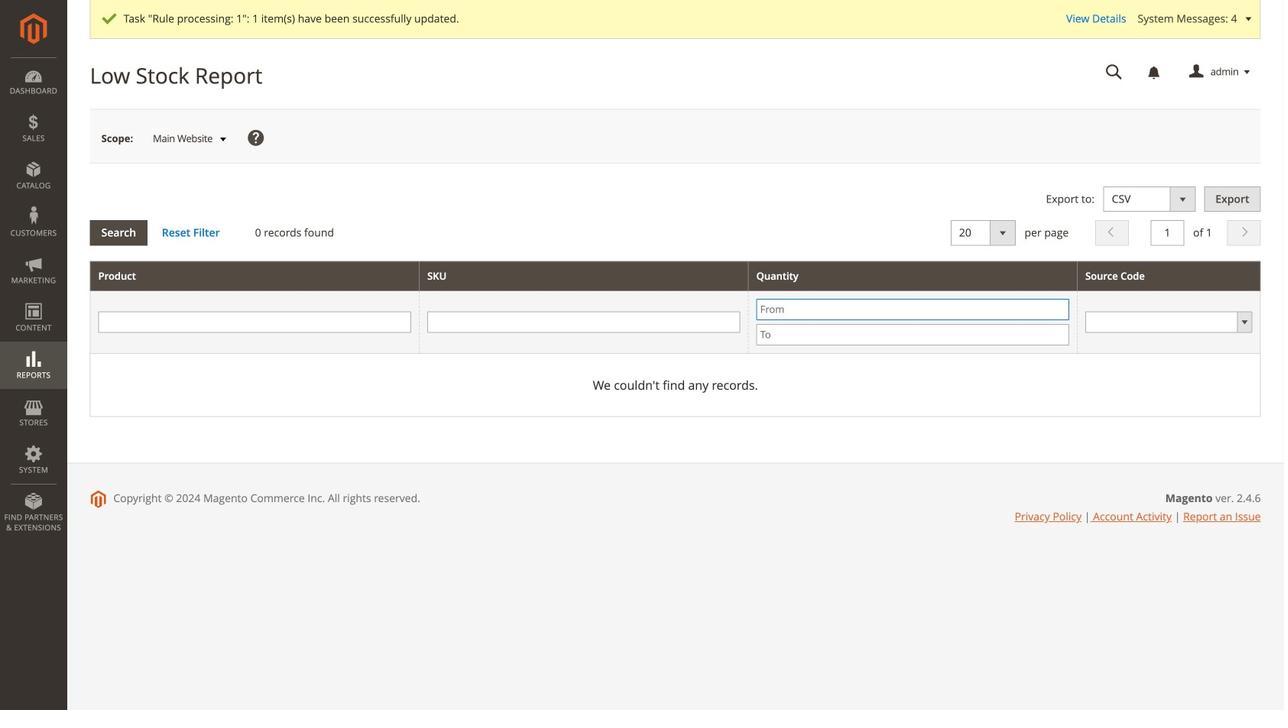 Task type: describe. For each thing, give the bounding box(es) containing it.
magento admin panel image
[[20, 13, 47, 44]]

To text field
[[757, 324, 1070, 346]]



Task type: locate. For each thing, give the bounding box(es) containing it.
menu bar
[[0, 57, 67, 541]]

From text field
[[757, 299, 1070, 320]]

None text field
[[1095, 59, 1134, 86], [1151, 220, 1185, 246], [98, 311, 411, 333], [427, 311, 741, 333], [1095, 59, 1134, 86], [1151, 220, 1185, 246], [98, 311, 411, 333], [427, 311, 741, 333]]



